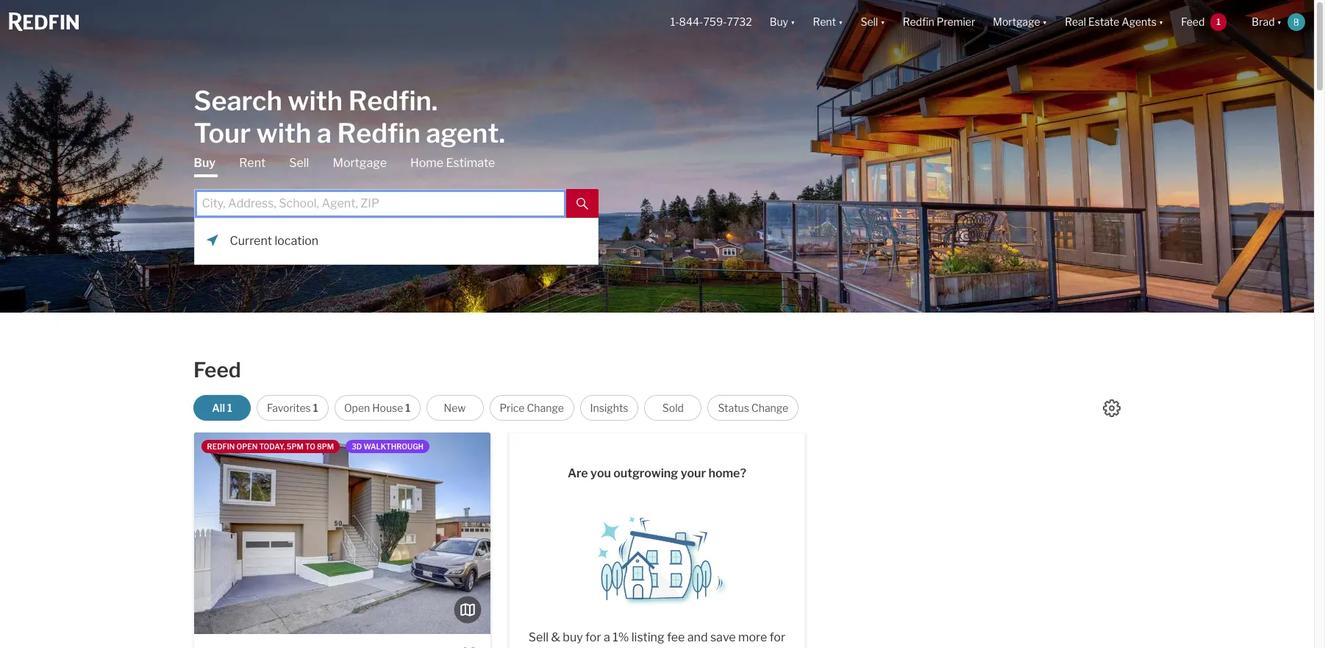 Task type: describe. For each thing, give the bounding box(es) containing it.
redfin premier button
[[894, 0, 985, 44]]

3 photo of 50 burlwood dr, san francisco, ca 94127 image from the left
[[490, 433, 787, 634]]

mortgage ▾
[[993, 16, 1048, 28]]

▾ for sell ▾
[[881, 16, 886, 28]]

status change
[[718, 402, 789, 414]]

you
[[591, 467, 611, 481]]

and
[[688, 631, 708, 644]]

what's
[[625, 647, 660, 648]]

sell for sell ▾
[[861, 16, 879, 28]]

Price Change radio
[[490, 395, 574, 421]]

walkthrough
[[364, 442, 424, 451]]

▾ for rent ▾
[[839, 16, 843, 28]]

8pm
[[317, 442, 334, 451]]

redfin premier
[[903, 16, 976, 28]]

user photo image
[[1288, 13, 1306, 31]]

7732
[[727, 16, 752, 28]]

today,
[[259, 442, 285, 451]]

Favorites radio
[[257, 395, 328, 421]]

sell ▾
[[861, 16, 886, 28]]

Sold radio
[[645, 395, 702, 421]]

rent ▾
[[813, 16, 843, 28]]

home?
[[709, 467, 747, 481]]

favorite button image
[[460, 646, 479, 648]]

buy ▾ button
[[770, 0, 796, 44]]

to
[[305, 442, 316, 451]]

real estate agents ▾ button
[[1057, 0, 1173, 44]]

brad
[[1252, 16, 1275, 28]]

buy for buy
[[194, 156, 216, 170]]

redfin inside redfin premier button
[[903, 16, 935, 28]]

1-844-759-7732 link
[[671, 16, 752, 28]]

open house 1
[[344, 402, 411, 414]]

▾ for mortgage ▾
[[1043, 16, 1048, 28]]

favorites 1
[[267, 402, 318, 414]]

rent for rent ▾
[[813, 16, 836, 28]]

a inside the sell & buy for a 1% listing fee and save more for what's next.
[[604, 631, 610, 644]]

favorites
[[267, 402, 311, 414]]

sell link
[[289, 155, 309, 171]]

2 photo of 50 burlwood dr, san francisco, ca 94127 image from the left
[[194, 433, 490, 634]]

current
[[230, 234, 272, 248]]

rent for rent
[[239, 156, 266, 170]]

submit search image
[[576, 198, 588, 210]]

sell ▾ button
[[852, 0, 894, 44]]

844-
[[679, 16, 704, 28]]

redfin
[[207, 442, 235, 451]]

are you outgrowing your home?
[[568, 467, 747, 481]]

1 left 'brad'
[[1217, 16, 1221, 27]]

location
[[275, 234, 319, 248]]

all
[[212, 402, 225, 414]]

your
[[681, 467, 706, 481]]

1%
[[613, 631, 629, 644]]

agent.
[[426, 117, 505, 149]]

open
[[344, 402, 370, 414]]

rent ▾ button
[[804, 0, 852, 44]]

real
[[1065, 16, 1087, 28]]

estimate
[[446, 156, 495, 170]]

▾ for buy ▾
[[791, 16, 796, 28]]

home estimate link
[[411, 155, 495, 171]]

sell ▾ button
[[861, 0, 886, 44]]

current location button
[[230, 233, 586, 249]]

outgrowing
[[614, 467, 679, 481]]

1 for from the left
[[586, 631, 601, 644]]

home
[[411, 156, 444, 170]]

fee
[[667, 631, 685, 644]]

current location
[[230, 234, 319, 248]]

▾ for brad ▾
[[1278, 16, 1282, 28]]

1 horizontal spatial feed
[[1182, 16, 1205, 28]]

open
[[237, 442, 258, 451]]

&
[[551, 631, 561, 644]]

All radio
[[194, 395, 251, 421]]

price change
[[500, 402, 564, 414]]



Task type: vqa. For each thing, say whether or not it's contained in the screenshot.
News at right
no



Task type: locate. For each thing, give the bounding box(es) containing it.
▾ inside mortgage ▾ dropdown button
[[1043, 16, 1048, 28]]

New radio
[[426, 395, 484, 421]]

mortgage link
[[333, 155, 387, 171]]

1 vertical spatial redfin
[[337, 117, 421, 149]]

change right status
[[752, 402, 789, 414]]

new
[[444, 402, 466, 414]]

2 vertical spatial sell
[[529, 631, 549, 644]]

buy
[[563, 631, 583, 644]]

0 horizontal spatial sell
[[289, 156, 309, 170]]

for right buy at bottom left
[[586, 631, 601, 644]]

buy inside "tab list"
[[194, 156, 216, 170]]

buy inside dropdown button
[[770, 16, 789, 28]]

1 inside all option
[[227, 402, 232, 414]]

all 1
[[212, 402, 232, 414]]

tab list
[[194, 155, 598, 264]]

rent link
[[239, 155, 266, 171]]

change for status change
[[752, 402, 789, 414]]

City, Address, School, Agent, ZIP search field
[[194, 189, 566, 218]]

▾
[[791, 16, 796, 28], [839, 16, 843, 28], [881, 16, 886, 28], [1043, 16, 1048, 28], [1159, 16, 1164, 28], [1278, 16, 1282, 28]]

1 right house
[[406, 402, 411, 414]]

redfin
[[903, 16, 935, 28], [337, 117, 421, 149]]

0 horizontal spatial buy
[[194, 156, 216, 170]]

▾ right 'brad'
[[1278, 16, 1282, 28]]

rent ▾ button
[[813, 0, 843, 44]]

estate
[[1089, 16, 1120, 28]]

with
[[288, 84, 343, 117], [256, 117, 311, 149]]

tab list containing buy
[[194, 155, 598, 264]]

sell inside "tab list"
[[289, 156, 309, 170]]

Insights radio
[[580, 395, 639, 421]]

4 ▾ from the left
[[1043, 16, 1048, 28]]

0 horizontal spatial for
[[586, 631, 601, 644]]

change for price change
[[527, 402, 564, 414]]

option group
[[194, 395, 799, 421]]

more
[[739, 631, 767, 644]]

0 vertical spatial feed
[[1182, 16, 1205, 28]]

5 ▾ from the left
[[1159, 16, 1164, 28]]

buy
[[770, 16, 789, 28], [194, 156, 216, 170]]

for
[[586, 631, 601, 644], [770, 631, 786, 644]]

1 vertical spatial feed
[[194, 358, 241, 383]]

price
[[500, 402, 525, 414]]

save
[[711, 631, 736, 644]]

feed
[[1182, 16, 1205, 28], [194, 358, 241, 383]]

1 right all
[[227, 402, 232, 414]]

status
[[718, 402, 750, 414]]

1-844-759-7732
[[671, 16, 752, 28]]

sell for sell
[[289, 156, 309, 170]]

▾ inside real estate agents ▾ link
[[1159, 16, 1164, 28]]

premier
[[937, 16, 976, 28]]

0 vertical spatial redfin
[[903, 16, 935, 28]]

▾ right agents
[[1159, 16, 1164, 28]]

1 vertical spatial rent
[[239, 156, 266, 170]]

mortgage for mortgage ▾
[[993, 16, 1041, 28]]

▾ left rent ▾
[[791, 16, 796, 28]]

1 horizontal spatial sell
[[529, 631, 549, 644]]

1-
[[671, 16, 679, 28]]

3d
[[352, 442, 362, 451]]

1 inside the open house option
[[406, 402, 411, 414]]

0 horizontal spatial rent
[[239, 156, 266, 170]]

▾ left real
[[1043, 16, 1048, 28]]

1 vertical spatial buy
[[194, 156, 216, 170]]

insights
[[590, 402, 629, 414]]

sell inside dropdown button
[[861, 16, 879, 28]]

feed right agents
[[1182, 16, 1205, 28]]

buy right "7732"
[[770, 16, 789, 28]]

1 vertical spatial sell
[[289, 156, 309, 170]]

buy ▾
[[770, 16, 796, 28]]

buy for buy ▾
[[770, 16, 789, 28]]

1 horizontal spatial buy
[[770, 16, 789, 28]]

sell right rent link
[[289, 156, 309, 170]]

1 ▾ from the left
[[791, 16, 796, 28]]

agents
[[1122, 16, 1157, 28]]

rent right buy ▾
[[813, 16, 836, 28]]

1 vertical spatial a
[[604, 631, 610, 644]]

buy down the tour
[[194, 156, 216, 170]]

next.
[[663, 647, 690, 648]]

a
[[317, 117, 332, 149], [604, 631, 610, 644]]

1 horizontal spatial for
[[770, 631, 786, 644]]

tour
[[194, 117, 251, 149]]

0 vertical spatial mortgage
[[993, 16, 1041, 28]]

search with redfin. tour with a redfin agent.
[[194, 84, 505, 149]]

1 horizontal spatial mortgage
[[993, 16, 1041, 28]]

photo of 50 burlwood dr, san francisco, ca 94127 image
[[0, 433, 194, 634], [194, 433, 490, 634], [490, 433, 787, 634]]

rent inside "tab list"
[[239, 156, 266, 170]]

1 horizontal spatial rent
[[813, 16, 836, 28]]

buy ▾ button
[[761, 0, 804, 44]]

sell
[[861, 16, 879, 28], [289, 156, 309, 170], [529, 631, 549, 644]]

buy link
[[194, 155, 216, 177]]

1 horizontal spatial redfin
[[903, 16, 935, 28]]

sell for sell & buy for a 1% listing fee and save more for what's next.
[[529, 631, 549, 644]]

2 horizontal spatial sell
[[861, 16, 879, 28]]

mortgage ▾ button
[[993, 0, 1048, 44]]

5pm
[[287, 442, 304, 451]]

▾ inside rent ▾ dropdown button
[[839, 16, 843, 28]]

759-
[[704, 16, 727, 28]]

a inside search with redfin. tour with a redfin agent.
[[317, 117, 332, 149]]

change right price
[[527, 402, 564, 414]]

home estimate
[[411, 156, 495, 170]]

▾ inside sell ▾ dropdown button
[[881, 16, 886, 28]]

0 horizontal spatial redfin
[[337, 117, 421, 149]]

sell right rent ▾
[[861, 16, 879, 28]]

0 vertical spatial a
[[317, 117, 332, 149]]

change
[[527, 402, 564, 414], [752, 402, 789, 414]]

sell left &
[[529, 631, 549, 644]]

rent down the tour
[[239, 156, 266, 170]]

rent
[[813, 16, 836, 28], [239, 156, 266, 170]]

1 vertical spatial mortgage
[[333, 156, 387, 170]]

0 horizontal spatial mortgage
[[333, 156, 387, 170]]

0 vertical spatial rent
[[813, 16, 836, 28]]

0 horizontal spatial a
[[317, 117, 332, 149]]

redfin.
[[348, 84, 438, 117]]

0 vertical spatial sell
[[861, 16, 879, 28]]

real estate agents ▾ link
[[1065, 0, 1164, 44]]

mortgage inside dropdown button
[[993, 16, 1041, 28]]

listing
[[632, 631, 665, 644]]

mortgage
[[993, 16, 1041, 28], [333, 156, 387, 170]]

1 horizontal spatial change
[[752, 402, 789, 414]]

sell inside the sell & buy for a 1% listing fee and save more for what's next.
[[529, 631, 549, 644]]

mortgage ▾ button
[[985, 0, 1057, 44]]

0 horizontal spatial feed
[[194, 358, 241, 383]]

favorite button checkbox
[[460, 646, 479, 648]]

1
[[1217, 16, 1221, 27], [227, 402, 232, 414], [313, 402, 318, 414], [406, 402, 411, 414]]

feed up all
[[194, 358, 241, 383]]

search
[[194, 84, 282, 117]]

1 right favorites
[[313, 402, 318, 414]]

rent inside dropdown button
[[813, 16, 836, 28]]

1 inside favorites radio
[[313, 402, 318, 414]]

brad ▾
[[1252, 16, 1282, 28]]

▾ left sell ▾
[[839, 16, 843, 28]]

mortgage left real
[[993, 16, 1041, 28]]

redfin left premier
[[903, 16, 935, 28]]

1 horizontal spatial a
[[604, 631, 610, 644]]

Status Change radio
[[708, 395, 799, 421]]

option group containing all
[[194, 395, 799, 421]]

redfin open today, 5pm to 8pm
[[207, 442, 334, 451]]

6 ▾ from the left
[[1278, 16, 1282, 28]]

1 photo of 50 burlwood dr, san francisco, ca 94127 image from the left
[[0, 433, 194, 634]]

mortgage for mortgage
[[333, 156, 387, 170]]

house
[[372, 402, 403, 414]]

mortgage up "city, address, school, agent, zip" search field
[[333, 156, 387, 170]]

are
[[568, 467, 588, 481]]

an image of a house image
[[584, 506, 731, 606]]

Open House radio
[[334, 395, 420, 421]]

redfin inside search with redfin. tour with a redfin agent.
[[337, 117, 421, 149]]

▾ inside buy ▾ dropdown button
[[791, 16, 796, 28]]

2 ▾ from the left
[[839, 16, 843, 28]]

0 vertical spatial buy
[[770, 16, 789, 28]]

3d walkthrough
[[352, 442, 424, 451]]

0 horizontal spatial change
[[527, 402, 564, 414]]

redfin up mortgage link
[[337, 117, 421, 149]]

for right more
[[770, 631, 786, 644]]

sold
[[663, 402, 684, 414]]

3 ▾ from the left
[[881, 16, 886, 28]]

1 change from the left
[[527, 402, 564, 414]]

real estate agents ▾
[[1065, 16, 1164, 28]]

▾ right rent ▾
[[881, 16, 886, 28]]

2 change from the left
[[752, 402, 789, 414]]

2 for from the left
[[770, 631, 786, 644]]

sell & buy for a 1% listing fee and save more for what's next.
[[529, 631, 786, 648]]



